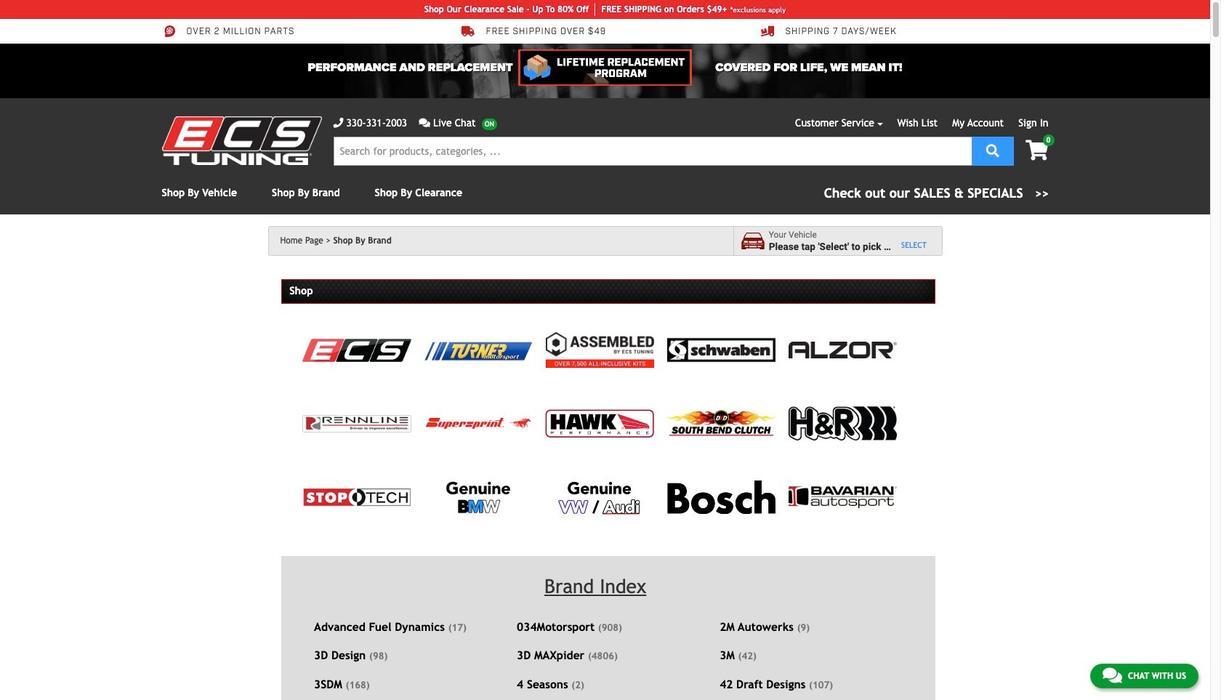 Task type: vqa. For each thing, say whether or not it's contained in the screenshot.
phone icon
yes



Task type: describe. For each thing, give the bounding box(es) containing it.
phone image
[[333, 118, 344, 128]]

shopping cart image
[[1026, 140, 1049, 161]]

genuine%20bmw logo image
[[445, 480, 512, 515]]

stoptech logo image
[[303, 488, 411, 507]]

supersprint logo image
[[424, 416, 533, 432]]

south%20bend%20clutch logo image
[[667, 410, 776, 437]]

alzor logo image
[[789, 342, 898, 359]]

h%26r logo image
[[789, 407, 898, 441]]

schwaben logo image
[[667, 337, 776, 363]]



Task type: locate. For each thing, give the bounding box(es) containing it.
ecs logo image
[[303, 339, 411, 362]]

rennline logo image
[[303, 415, 411, 432]]

search image
[[987, 144, 1000, 157]]

comments image
[[419, 118, 430, 128]]

bosch logo image
[[667, 481, 776, 514]]

turner%20motorsport logo image
[[424, 339, 533, 361]]

lifetime replacement program banner image
[[519, 49, 692, 86]]

bavarian%20autosport logo image
[[789, 487, 898, 508]]

hawk logo image
[[546, 410, 655, 438]]

Search text field
[[333, 137, 972, 166]]

genuine%20volkswagen%20audi logo image
[[557, 480, 643, 515]]

ecs tuning image
[[162, 116, 322, 165]]

assembled%20by%20ecs logo image
[[546, 333, 654, 368]]

comments image
[[1103, 667, 1123, 684]]



